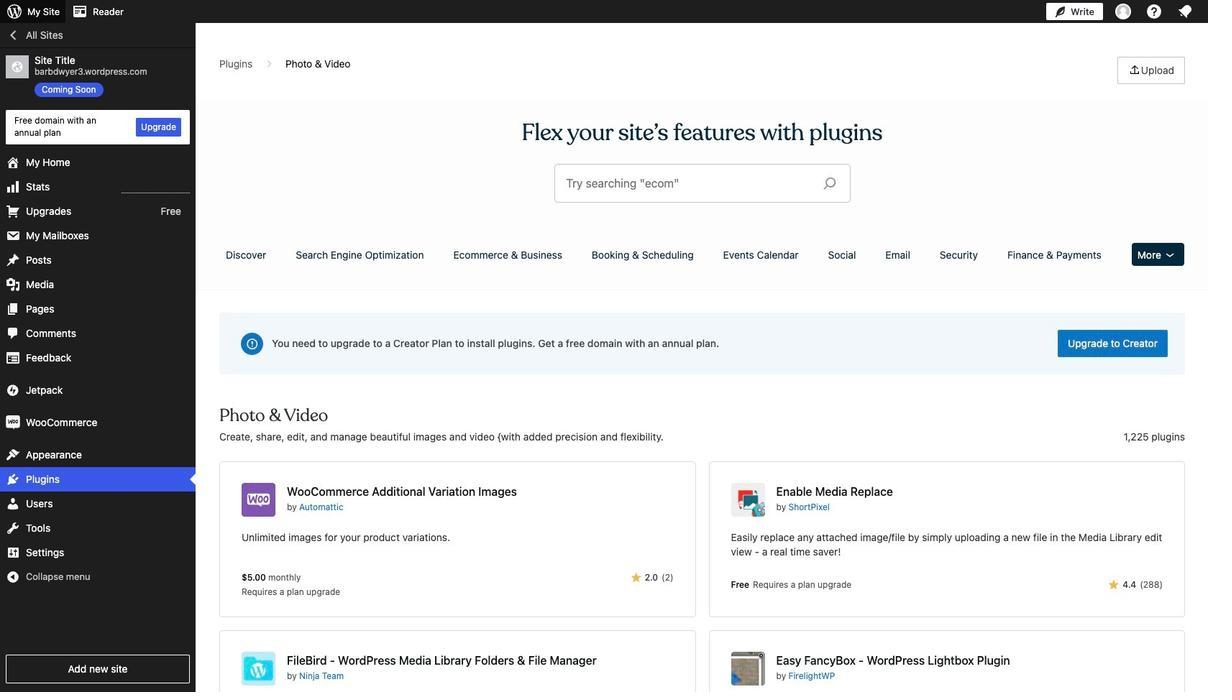 Task type: describe. For each thing, give the bounding box(es) containing it.
Search search field
[[567, 165, 812, 202]]

1 img image from the top
[[6, 383, 20, 398]]

help image
[[1146, 3, 1164, 20]]

open search image
[[812, 173, 848, 194]]

2 img image from the top
[[6, 416, 20, 430]]

my profile image
[[1116, 4, 1132, 19]]



Task type: locate. For each thing, give the bounding box(es) containing it.
plugin icon image
[[242, 484, 276, 517], [731, 484, 765, 517], [242, 653, 276, 687], [731, 653, 765, 687]]

0 vertical spatial img image
[[6, 383, 20, 398]]

highest hourly views 0 image
[[122, 184, 190, 193]]

img image
[[6, 383, 20, 398], [6, 416, 20, 430]]

1 vertical spatial img image
[[6, 416, 20, 430]]

main content
[[214, 57, 1191, 693]]

manage your notifications image
[[1177, 3, 1195, 20]]

None search field
[[555, 165, 850, 202]]



Task type: vqa. For each thing, say whether or not it's contained in the screenshot.
My Profile image
yes



